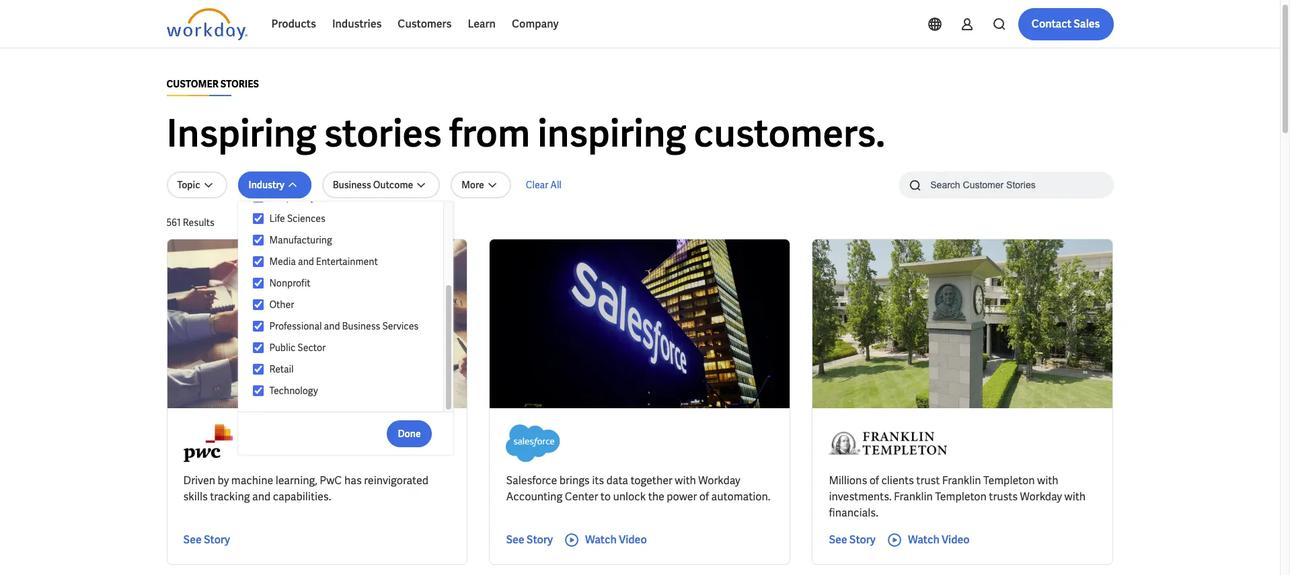 Task type: locate. For each thing, give the bounding box(es) containing it.
done
[[398, 428, 421, 440]]

the
[[649, 490, 665, 504]]

see story
[[183, 533, 230, 547], [506, 533, 553, 547], [829, 533, 876, 547]]

3 see from the left
[[829, 533, 848, 547]]

1 horizontal spatial see story
[[506, 533, 553, 547]]

pwc
[[320, 474, 342, 488]]

of up investments.
[[870, 474, 880, 488]]

0 vertical spatial workday
[[699, 474, 741, 488]]

learn button
[[460, 8, 504, 40]]

and inside 'driven by machine learning, pwc has reinvigorated skills tracking and capabilities.'
[[252, 490, 271, 504]]

workday right trusts
[[1021, 490, 1063, 504]]

manufacturing
[[269, 234, 332, 246]]

0 vertical spatial and
[[298, 256, 314, 268]]

story down tracking
[[204, 533, 230, 547]]

sector
[[298, 342, 326, 354]]

0 horizontal spatial workday
[[699, 474, 741, 488]]

1 horizontal spatial watch video link
[[887, 532, 970, 548]]

learning,
[[276, 474, 318, 488]]

industries
[[332, 17, 382, 31]]

2 horizontal spatial and
[[324, 320, 340, 332]]

media and entertainment
[[269, 256, 378, 268]]

2 see from the left
[[506, 533, 525, 547]]

0 horizontal spatial see story link
[[183, 532, 230, 548]]

media
[[269, 256, 296, 268]]

2 video from the left
[[942, 533, 970, 547]]

3 see story from the left
[[829, 533, 876, 547]]

story
[[204, 533, 230, 547], [527, 533, 553, 547], [850, 533, 876, 547]]

franklin templeton companies, llc image
[[829, 425, 948, 462]]

inspiring stories from inspiring customers.
[[167, 109, 886, 158]]

trusts
[[990, 490, 1018, 504]]

1 see story from the left
[[183, 533, 230, 547]]

0 horizontal spatial and
[[252, 490, 271, 504]]

3 story from the left
[[850, 533, 876, 547]]

see
[[183, 533, 202, 547], [506, 533, 525, 547], [829, 533, 848, 547]]

outcome
[[373, 179, 413, 191]]

unlock
[[613, 490, 646, 504]]

customers button
[[390, 8, 460, 40]]

watch video for templeton
[[908, 533, 970, 547]]

watch video link down to
[[564, 532, 647, 548]]

professional and business services
[[269, 320, 419, 332]]

561
[[167, 217, 181, 229]]

watch video link
[[564, 532, 647, 548], [887, 532, 970, 548]]

1 horizontal spatial see
[[506, 533, 525, 547]]

1 video from the left
[[619, 533, 647, 547]]

with inside salesforce brings its data together with workday accounting center to unlock the power of automation.
[[675, 474, 696, 488]]

1 watch video from the left
[[585, 533, 647, 547]]

millions of clients trust franklin templeton with investments. franklin templeton trusts workday with financials.
[[829, 474, 1086, 520]]

manufacturing link
[[264, 232, 430, 248]]

1 horizontal spatial video
[[942, 533, 970, 547]]

1 vertical spatial and
[[324, 320, 340, 332]]

machine
[[231, 474, 273, 488]]

see story for salesforce brings its data together with workday accounting center to unlock the power of automation.
[[506, 533, 553, 547]]

templeton down trust
[[936, 490, 987, 504]]

of right power
[[700, 490, 709, 504]]

2 watch video from the left
[[908, 533, 970, 547]]

0 horizontal spatial franklin
[[894, 490, 933, 504]]

1 watch from the left
[[585, 533, 617, 547]]

1 watch video link from the left
[[564, 532, 647, 548]]

1 vertical spatial franklin
[[894, 490, 933, 504]]

1 vertical spatial business
[[342, 320, 381, 332]]

its
[[592, 474, 604, 488]]

and inside professional and business services link
[[324, 320, 340, 332]]

1 horizontal spatial workday
[[1021, 490, 1063, 504]]

see story link down "accounting"
[[506, 532, 553, 548]]

0 horizontal spatial of
[[700, 490, 709, 504]]

watch video link down millions of clients trust franklin templeton with investments. franklin templeton trusts workday with financials.
[[887, 532, 970, 548]]

of
[[870, 474, 880, 488], [700, 490, 709, 504]]

watch video link for franklin
[[887, 532, 970, 548]]

1 vertical spatial of
[[700, 490, 709, 504]]

has
[[344, 474, 362, 488]]

2 watch video link from the left
[[887, 532, 970, 548]]

with
[[675, 474, 696, 488], [1038, 474, 1059, 488], [1065, 490, 1086, 504]]

Search Customer Stories text field
[[923, 173, 1088, 197]]

see story link for millions of clients trust franklin templeton with investments. franklin templeton trusts workday with financials.
[[829, 532, 876, 548]]

and
[[298, 256, 314, 268], [324, 320, 340, 332], [252, 490, 271, 504]]

done button
[[387, 420, 432, 447]]

watch video
[[585, 533, 647, 547], [908, 533, 970, 547]]

1 vertical spatial workday
[[1021, 490, 1063, 504]]

watch
[[585, 533, 617, 547], [908, 533, 940, 547]]

skills
[[183, 490, 208, 504]]

0 horizontal spatial video
[[619, 533, 647, 547]]

contact
[[1032, 17, 1072, 31]]

customers
[[398, 17, 452, 31]]

watch video down millions of clients trust franklin templeton with investments. franklin templeton trusts workday with financials.
[[908, 533, 970, 547]]

industries button
[[324, 8, 390, 40]]

business
[[333, 179, 371, 191], [342, 320, 381, 332]]

0 horizontal spatial story
[[204, 533, 230, 547]]

see down "financials."
[[829, 533, 848, 547]]

1 horizontal spatial watch video
[[908, 533, 970, 547]]

center
[[565, 490, 599, 504]]

1 horizontal spatial and
[[298, 256, 314, 268]]

salesforce brings its data together with workday accounting center to unlock the power of automation.
[[506, 474, 771, 504]]

2 see story link from the left
[[506, 532, 553, 548]]

stories
[[220, 78, 259, 90]]

story for salesforce brings its data together with workday accounting center to unlock the power of automation.
[[527, 533, 553, 547]]

2 story from the left
[[527, 533, 553, 547]]

0 horizontal spatial watch
[[585, 533, 617, 547]]

2 horizontal spatial see
[[829, 533, 848, 547]]

more
[[462, 179, 484, 191]]

see story link down "financials."
[[829, 532, 876, 548]]

workday inside salesforce brings its data together with workday accounting center to unlock the power of automation.
[[699, 474, 741, 488]]

story down "accounting"
[[527, 533, 553, 547]]

2 vertical spatial and
[[252, 490, 271, 504]]

2 horizontal spatial see story link
[[829, 532, 876, 548]]

services
[[383, 320, 419, 332]]

other
[[269, 299, 294, 311]]

3 see story link from the left
[[829, 532, 876, 548]]

2 watch from the left
[[908, 533, 940, 547]]

and down the machine
[[252, 490, 271, 504]]

workday
[[699, 474, 741, 488], [1021, 490, 1063, 504]]

0 horizontal spatial see story
[[183, 533, 230, 547]]

brings
[[560, 474, 590, 488]]

1 see story link from the left
[[183, 532, 230, 548]]

business up life sciences link
[[333, 179, 371, 191]]

see story down "accounting"
[[506, 533, 553, 547]]

1 horizontal spatial see story link
[[506, 532, 553, 548]]

clients
[[882, 474, 915, 488]]

media and entertainment link
[[264, 254, 430, 270]]

see story link
[[183, 532, 230, 548], [506, 532, 553, 548], [829, 532, 876, 548]]

company button
[[504, 8, 567, 40]]

0 horizontal spatial watch video link
[[564, 532, 647, 548]]

reinvigorated
[[364, 474, 429, 488]]

watch down millions of clients trust franklin templeton with investments. franklin templeton trusts workday with financials.
[[908, 533, 940, 547]]

see story down skills
[[183, 533, 230, 547]]

franklin right trust
[[943, 474, 982, 488]]

of inside salesforce brings its data together with workday accounting center to unlock the power of automation.
[[700, 490, 709, 504]]

2 see story from the left
[[506, 533, 553, 547]]

franklin down trust
[[894, 490, 933, 504]]

None checkbox
[[253, 256, 264, 268], [253, 342, 264, 354], [253, 385, 264, 397], [253, 256, 264, 268], [253, 342, 264, 354], [253, 385, 264, 397]]

accounting
[[506, 490, 563, 504]]

topic button
[[167, 172, 227, 199]]

1 horizontal spatial watch
[[908, 533, 940, 547]]

0 horizontal spatial see
[[183, 533, 202, 547]]

video down unlock
[[619, 533, 647, 547]]

1 horizontal spatial story
[[527, 533, 553, 547]]

see story for millions of clients trust franklin templeton with investments. franklin templeton trusts workday with financials.
[[829, 533, 876, 547]]

templeton up trusts
[[984, 474, 1035, 488]]

video for templeton
[[942, 533, 970, 547]]

watch down to
[[585, 533, 617, 547]]

2 horizontal spatial story
[[850, 533, 876, 547]]

and down other 'link'
[[324, 320, 340, 332]]

and inside media and entertainment link
[[298, 256, 314, 268]]

1 horizontal spatial franklin
[[943, 474, 982, 488]]

0 horizontal spatial with
[[675, 474, 696, 488]]

1 see from the left
[[183, 533, 202, 547]]

watch video down to
[[585, 533, 647, 547]]

see story link down skills
[[183, 532, 230, 548]]

0 horizontal spatial watch video
[[585, 533, 647, 547]]

see down "accounting"
[[506, 533, 525, 547]]

see story down "financials."
[[829, 533, 876, 547]]

inspiring
[[167, 109, 317, 158]]

life
[[269, 213, 285, 225]]

customers.
[[694, 109, 886, 158]]

workday up automation.
[[699, 474, 741, 488]]

2 horizontal spatial see story
[[829, 533, 876, 547]]

clear all
[[526, 179, 562, 191]]

watch video link for center
[[564, 532, 647, 548]]

business down other 'link'
[[342, 320, 381, 332]]

0 vertical spatial business
[[333, 179, 371, 191]]

video down millions of clients trust franklin templeton with investments. franklin templeton trusts workday with financials.
[[942, 533, 970, 547]]

franklin
[[943, 474, 982, 488], [894, 490, 933, 504]]

story down "financials."
[[850, 533, 876, 547]]

business inside button
[[333, 179, 371, 191]]

None checkbox
[[253, 191, 264, 203], [253, 213, 264, 225], [253, 234, 264, 246], [253, 277, 264, 289], [253, 299, 264, 311], [253, 320, 264, 332], [253, 363, 264, 376], [253, 191, 264, 203], [253, 213, 264, 225], [253, 234, 264, 246], [253, 277, 264, 289], [253, 299, 264, 311], [253, 320, 264, 332], [253, 363, 264, 376]]

0 vertical spatial of
[[870, 474, 880, 488]]

and down manufacturing
[[298, 256, 314, 268]]

video
[[619, 533, 647, 547], [942, 533, 970, 547]]

clear
[[526, 179, 549, 191]]

products button
[[263, 8, 324, 40]]

1 horizontal spatial of
[[870, 474, 880, 488]]

see down skills
[[183, 533, 202, 547]]

1 story from the left
[[204, 533, 230, 547]]

0 vertical spatial franklin
[[943, 474, 982, 488]]



Task type: describe. For each thing, give the bounding box(es) containing it.
company
[[512, 17, 559, 31]]

retail
[[269, 363, 294, 376]]

contact sales link
[[1019, 8, 1114, 40]]

pricewaterhousecoopers global licensing services corporation (pwc) image
[[183, 425, 233, 462]]

power
[[667, 490, 698, 504]]

by
[[218, 474, 229, 488]]

of inside millions of clients trust franklin templeton with investments. franklin templeton trusts workday with financials.
[[870, 474, 880, 488]]

and for professional
[[324, 320, 340, 332]]

hospitality link
[[264, 189, 430, 205]]

products
[[272, 17, 316, 31]]

driven
[[183, 474, 215, 488]]

business outcome button
[[322, 172, 440, 199]]

contact sales
[[1032, 17, 1101, 31]]

automation.
[[712, 490, 771, 504]]

together
[[631, 474, 673, 488]]

all
[[551, 179, 562, 191]]

1 horizontal spatial with
[[1038, 474, 1059, 488]]

life sciences link
[[264, 211, 430, 227]]

sciences
[[287, 213, 326, 225]]

nonprofit
[[269, 277, 311, 289]]

inspiring
[[538, 109, 687, 158]]

professional and business services link
[[264, 318, 430, 334]]

investments.
[[829, 490, 892, 504]]

professional
[[269, 320, 322, 332]]

other link
[[264, 297, 430, 313]]

clear all button
[[522, 172, 566, 199]]

1 vertical spatial templeton
[[936, 490, 987, 504]]

customer stories
[[167, 78, 259, 90]]

watch video for to
[[585, 533, 647, 547]]

see for millions of clients trust franklin templeton with investments. franklin templeton trusts workday with financials.
[[829, 533, 848, 547]]

and for media
[[298, 256, 314, 268]]

from
[[449, 109, 530, 158]]

0 vertical spatial templeton
[[984, 474, 1035, 488]]

tracking
[[210, 490, 250, 504]]

results
[[183, 217, 215, 229]]

see for salesforce brings its data together with workday accounting center to unlock the power of automation.
[[506, 533, 525, 547]]

financials.
[[829, 506, 879, 520]]

to
[[601, 490, 611, 504]]

customer
[[167, 78, 219, 90]]

salesforce.com image
[[506, 425, 560, 462]]

topic
[[177, 179, 200, 191]]

learn
[[468, 17, 496, 31]]

sales
[[1074, 17, 1101, 31]]

story for millions of clients trust franklin templeton with investments. franklin templeton trusts workday with financials.
[[850, 533, 876, 547]]

entertainment
[[316, 256, 378, 268]]

video for to
[[619, 533, 647, 547]]

561 results
[[167, 217, 215, 229]]

watch for franklin
[[908, 533, 940, 547]]

trust
[[917, 474, 940, 488]]

salesforce
[[506, 474, 557, 488]]

nonprofit link
[[264, 275, 430, 291]]

2 horizontal spatial with
[[1065, 490, 1086, 504]]

retail link
[[264, 361, 430, 378]]

hospitality
[[269, 191, 316, 203]]

watch for center
[[585, 533, 617, 547]]

business outcome
[[333, 179, 413, 191]]

stories
[[324, 109, 442, 158]]

millions
[[829, 474, 868, 488]]

workday inside millions of clients trust franklin templeton with investments. franklin templeton trusts workday with financials.
[[1021, 490, 1063, 504]]

technology
[[269, 385, 318, 397]]

driven by machine learning, pwc has reinvigorated skills tracking and capabilities.
[[183, 474, 429, 504]]

life sciences
[[269, 213, 326, 225]]

industry
[[249, 179, 284, 191]]

public sector link
[[264, 340, 430, 356]]

technology link
[[264, 383, 430, 399]]

see story link for salesforce brings its data together with workday accounting center to unlock the power of automation.
[[506, 532, 553, 548]]

data
[[607, 474, 629, 488]]

go to the homepage image
[[167, 8, 247, 40]]

industry button
[[238, 172, 311, 199]]

capabilities.
[[273, 490, 331, 504]]

public
[[269, 342, 296, 354]]

public sector
[[269, 342, 326, 354]]

more button
[[451, 172, 511, 199]]



Task type: vqa. For each thing, say whether or not it's contained in the screenshot.
Adaptive
no



